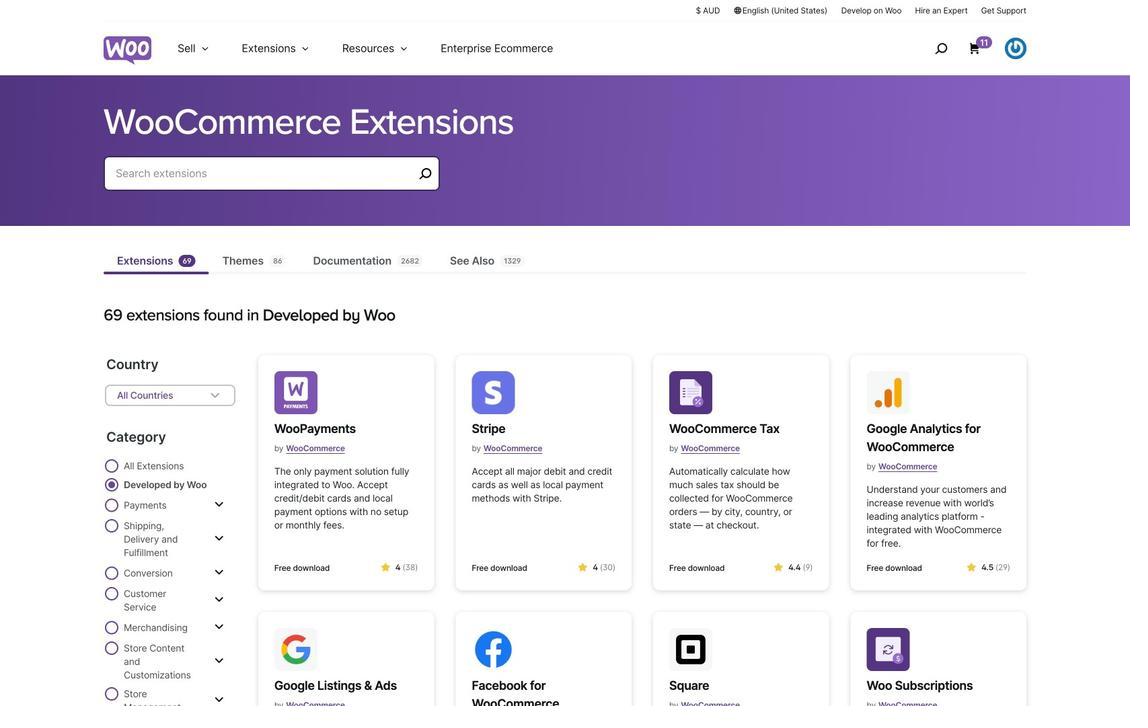 Task type: locate. For each thing, give the bounding box(es) containing it.
search image
[[931, 38, 952, 59]]

show subcategories image
[[215, 500, 224, 511], [215, 568, 224, 578], [215, 595, 224, 606], [215, 622, 224, 633], [215, 656, 224, 667], [215, 695, 224, 706]]

service navigation menu element
[[907, 27, 1027, 70]]

1 show subcategories image from the top
[[215, 500, 224, 511]]

4 show subcategories image from the top
[[215, 622, 224, 633]]

Search extensions search field
[[116, 164, 415, 183]]

3 show subcategories image from the top
[[215, 595, 224, 606]]

6 show subcategories image from the top
[[215, 695, 224, 706]]

open account menu image
[[1006, 38, 1027, 59]]

None search field
[[104, 156, 440, 207]]



Task type: describe. For each thing, give the bounding box(es) containing it.
angle down image
[[207, 388, 223, 404]]

Filter countries field
[[105, 385, 235, 407]]

5 show subcategories image from the top
[[215, 656, 224, 667]]

show subcategories image
[[215, 534, 224, 544]]

2 show subcategories image from the top
[[215, 568, 224, 578]]



Task type: vqa. For each thing, say whether or not it's contained in the screenshot.
Until
no



